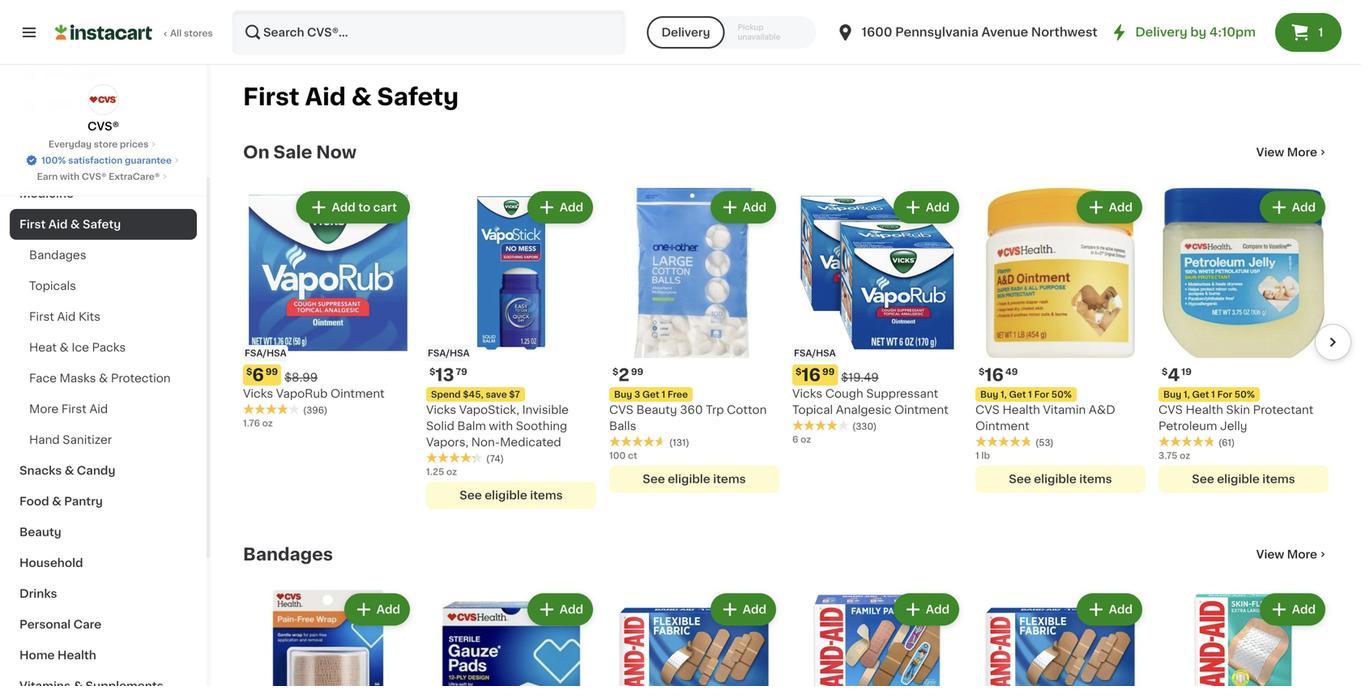 Task type: describe. For each thing, give the bounding box(es) containing it.
buy 1, get 1 for 50% for 16
[[981, 390, 1072, 399]]

0 horizontal spatial beauty
[[19, 527, 61, 538]]

it
[[71, 67, 79, 79]]

view for on sale now
[[1257, 147, 1285, 158]]

medicine link
[[10, 178, 197, 209]]

1 vertical spatial bandages
[[243, 546, 333, 563]]

50% for 16
[[1052, 390, 1072, 399]]

1, for 4
[[1184, 390, 1190, 399]]

by
[[1191, 26, 1207, 38]]

packs
[[92, 342, 126, 353]]

kits
[[79, 311, 100, 323]]

delivery button
[[647, 16, 725, 49]]

bandages link for bandages view more link
[[243, 545, 333, 564]]

non-
[[471, 437, 500, 448]]

1 button
[[1276, 13, 1342, 52]]

$19.49
[[841, 372, 879, 383]]

product group containing 2
[[609, 188, 780, 493]]

(74)
[[486, 455, 504, 464]]

(396)
[[303, 406, 328, 415]]

ointment inside cvs health vitamin a&d ointment
[[976, 421, 1030, 432]]

instacart logo image
[[55, 23, 152, 42]]

cvs health skin protectant petroleum jelly
[[1159, 404, 1314, 432]]

first up the hand sanitizer
[[61, 404, 87, 415]]

buy 3 get 1 free
[[614, 390, 688, 399]]

earn
[[37, 172, 58, 181]]

analgesic
[[836, 404, 892, 416]]

topicals
[[29, 280, 76, 292]]

1600
[[862, 26, 893, 38]]

personal care link
[[10, 609, 197, 640]]

beauty inside cvs beauty 360 trp cotton balls
[[637, 404, 677, 416]]

buy 1, get 1 for 50% for 4
[[1164, 390, 1255, 399]]

delivery for delivery by 4:10pm
[[1136, 26, 1188, 38]]

for for 16
[[1035, 390, 1050, 399]]

oz for 13
[[447, 468, 457, 477]]

protection
[[111, 373, 171, 384]]

aid inside first aid & safety link
[[48, 219, 68, 230]]

see eligible items button for 13
[[426, 482, 596, 509]]

1600 pennsylvania avenue northwest
[[862, 26, 1098, 38]]

& left candy at left bottom
[[65, 465, 74, 477]]

1.25 oz
[[426, 468, 457, 477]]

6 oz
[[793, 435, 811, 444]]

hand sanitizer
[[29, 434, 112, 446]]

ointment inside $ 6 99 $8.99 vicks vaporub ointment
[[331, 388, 385, 400]]

suppressant
[[867, 388, 939, 400]]

satisfaction
[[68, 156, 123, 165]]

cart
[[373, 202, 397, 213]]

delivery by 4:10pm link
[[1110, 23, 1256, 42]]

$ for $ 16 99
[[796, 368, 802, 376]]

free
[[668, 390, 688, 399]]

now
[[316, 144, 357, 161]]

1 horizontal spatial safety
[[377, 85, 459, 109]]

product group containing 4
[[1159, 188, 1329, 493]]

vicks vapostick, invisible solid balm with soothing vapors, non-medicated
[[426, 404, 569, 448]]

0 horizontal spatial safety
[[83, 219, 121, 230]]

see for 13
[[460, 490, 482, 501]]

get for 4
[[1193, 390, 1210, 399]]

100% satisfaction guarantee
[[41, 156, 172, 165]]

50% for 4
[[1235, 390, 1255, 399]]

lists
[[45, 100, 73, 111]]

1.76
[[243, 419, 260, 428]]

(61)
[[1219, 438, 1235, 447]]

trp
[[706, 404, 724, 416]]

1600 pennsylvania avenue northwest button
[[836, 10, 1098, 55]]

$ for $ 4 19
[[1162, 368, 1168, 376]]

cvs® link
[[88, 84, 119, 135]]

heat & ice packs
[[29, 342, 126, 353]]

holiday link
[[10, 147, 197, 178]]

buy for 2
[[614, 390, 632, 399]]

extracare®
[[109, 172, 160, 181]]

view more link for bandages
[[1257, 547, 1329, 563]]

all stores link
[[55, 10, 214, 55]]

16 for $ 16 49
[[985, 367, 1004, 384]]

99 for 2
[[631, 368, 644, 376]]

all
[[170, 29, 182, 38]]

everyday
[[48, 140, 92, 149]]

0 vertical spatial with
[[60, 172, 80, 181]]

with inside vicks vapostick, invisible solid balm with soothing vapors, non-medicated
[[489, 421, 513, 432]]

see for 2
[[643, 474, 665, 485]]

fsa/hsa for 13
[[428, 349, 470, 358]]

on sale now link
[[243, 143, 357, 162]]

petroleum
[[1159, 421, 1218, 432]]

1 vertical spatial cvs®
[[82, 172, 107, 181]]

3.75
[[1159, 451, 1178, 460]]

1 vertical spatial more
[[29, 404, 59, 415]]

1, for 16
[[1001, 390, 1007, 399]]

snacks & candy
[[19, 465, 115, 477]]

item carousel region
[[220, 182, 1352, 519]]

vicks for 13
[[426, 404, 456, 416]]

1 for 2
[[662, 390, 666, 399]]

0 vertical spatial first aid & safety
[[243, 85, 459, 109]]

home health
[[19, 650, 96, 661]]

health for 4
[[1186, 404, 1224, 416]]

northwest
[[1032, 26, 1098, 38]]

everyday store prices
[[48, 140, 149, 149]]

$ 13 79
[[430, 367, 467, 384]]

fsa/hsa for 16
[[794, 349, 836, 358]]

care
[[73, 619, 101, 631]]

first aid kits
[[29, 311, 100, 323]]

drinks link
[[10, 579, 197, 609]]

buy it again link
[[10, 57, 197, 89]]

food & pantry link
[[10, 486, 197, 517]]

99 for 6
[[266, 368, 278, 376]]

$ 16 99
[[796, 367, 835, 384]]

face masks & protection link
[[10, 363, 197, 394]]

$ 4 19
[[1162, 367, 1192, 384]]

food & pantry
[[19, 496, 103, 507]]

see eligible items button for 2
[[609, 466, 780, 493]]

household
[[19, 558, 83, 569]]

oz for 4
[[1180, 451, 1191, 460]]

aid inside the 'more first aid' link
[[89, 404, 108, 415]]

$7
[[509, 390, 520, 399]]

1 inside button
[[1319, 27, 1324, 38]]

100%
[[41, 156, 66, 165]]

buy for 4
[[1164, 390, 1182, 399]]

first aid kits link
[[10, 301, 197, 332]]

food
[[19, 496, 49, 507]]

topicals link
[[10, 271, 197, 301]]

service type group
[[647, 16, 817, 49]]

to
[[358, 202, 371, 213]]

0 vertical spatial bandages
[[29, 250, 86, 261]]

see for 4
[[1192, 474, 1215, 485]]

pennsylvania
[[896, 26, 979, 38]]

see eligible items for 16
[[1009, 474, 1112, 485]]

0 horizontal spatial health
[[57, 650, 96, 661]]

0 horizontal spatial first aid & safety
[[19, 219, 121, 230]]

add to cart button
[[298, 193, 408, 222]]

& up the now
[[352, 85, 372, 109]]

protectant
[[1253, 404, 1314, 416]]

vaporub
[[276, 388, 328, 400]]

balls
[[609, 421, 637, 432]]

vapostick,
[[459, 404, 519, 416]]

vapors,
[[426, 437, 469, 448]]



Task type: vqa. For each thing, say whether or not it's contained in the screenshot.


Task type: locate. For each thing, give the bounding box(es) containing it.
first down medicine
[[19, 219, 46, 230]]

99 inside $ 6 99 $8.99 vicks vaporub ointment
[[266, 368, 278, 376]]

99 left the $8.99
[[266, 368, 278, 376]]

get for 16
[[1009, 390, 1026, 399]]

$ inside $ 4 19
[[1162, 368, 1168, 376]]

1 horizontal spatial delivery
[[1136, 26, 1188, 38]]

3 $ from the left
[[613, 368, 619, 376]]

1 $ from the left
[[246, 368, 252, 376]]

pantry
[[64, 496, 103, 507]]

eligible down (74)
[[485, 490, 527, 501]]

cvs for 4
[[1159, 404, 1183, 416]]

fsa/hsa up $ 13 79
[[428, 349, 470, 358]]

4 $ from the left
[[796, 368, 802, 376]]

see eligible items
[[643, 474, 746, 485], [1009, 474, 1112, 485], [1192, 474, 1296, 485], [460, 490, 563, 501]]

eligible down (53)
[[1034, 474, 1077, 485]]

eligible for 2
[[668, 474, 711, 485]]

for for 4
[[1218, 390, 1233, 399]]

more for on sale now
[[1287, 147, 1318, 158]]

1 horizontal spatial first aid & safety
[[243, 85, 459, 109]]

1 for 4
[[1212, 390, 1216, 399]]

$ inside $ 16 99
[[796, 368, 802, 376]]

1 vertical spatial safety
[[83, 219, 121, 230]]

cvs up the 'petroleum'
[[1159, 404, 1183, 416]]

$ 16 49
[[979, 367, 1018, 384]]

0 vertical spatial safety
[[377, 85, 459, 109]]

1,
[[1001, 390, 1007, 399], [1184, 390, 1190, 399]]

oz right 1.76
[[262, 419, 273, 428]]

1 view more from the top
[[1257, 147, 1318, 158]]

0 horizontal spatial 50%
[[1052, 390, 1072, 399]]

2 horizontal spatial 99
[[823, 368, 835, 376]]

★★★★★
[[243, 404, 300, 415], [243, 404, 300, 415], [793, 420, 849, 431], [793, 420, 849, 431], [609, 436, 666, 448], [609, 436, 666, 448], [976, 436, 1032, 448], [976, 436, 1032, 448], [1159, 436, 1216, 448], [1159, 436, 1216, 448], [426, 452, 483, 464], [426, 452, 483, 464]]

$ up topical
[[796, 368, 802, 376]]

99 inside $ 16 99
[[823, 368, 835, 376]]

0 horizontal spatial for
[[1035, 390, 1050, 399]]

0 vertical spatial view more
[[1257, 147, 1318, 158]]

first aid & safety link
[[10, 209, 197, 240]]

eligible for 16
[[1034, 474, 1077, 485]]

2 horizontal spatial cvs
[[1159, 404, 1183, 416]]

1 horizontal spatial cvs
[[976, 404, 1000, 416]]

1 horizontal spatial 50%
[[1235, 390, 1255, 399]]

beauty
[[637, 404, 677, 416], [19, 527, 61, 538]]

aid down face masks & protection
[[89, 404, 108, 415]]

99 for 16
[[823, 368, 835, 376]]

health up the 'petroleum'
[[1186, 404, 1224, 416]]

0 vertical spatial beauty
[[637, 404, 677, 416]]

cvs beauty 360 trp cotton balls
[[609, 404, 767, 432]]

0 horizontal spatial 99
[[266, 368, 278, 376]]

cvs
[[609, 404, 634, 416], [976, 404, 1000, 416], [1159, 404, 1183, 416]]

cvs® logo image
[[88, 84, 119, 115]]

0 horizontal spatial get
[[643, 390, 660, 399]]

1 view from the top
[[1257, 147, 1285, 158]]

1 horizontal spatial 99
[[631, 368, 644, 376]]

16 for $ 16 99
[[802, 367, 821, 384]]

see for 16
[[1009, 474, 1031, 485]]

again
[[82, 67, 114, 79]]

oz for 6
[[262, 419, 273, 428]]

vicks down spend at the left of the page
[[426, 404, 456, 416]]

ct
[[628, 451, 637, 460]]

jelly
[[1220, 421, 1248, 432]]

items for 16
[[1080, 474, 1112, 485]]

items for 4
[[1263, 474, 1296, 485]]

1 horizontal spatial 6
[[793, 435, 799, 444]]

2 view from the top
[[1257, 549, 1285, 560]]

2 $ from the left
[[430, 368, 435, 376]]

& down medicine link
[[70, 219, 80, 230]]

sale
[[274, 144, 312, 161]]

$ for $ 6 99 $8.99 vicks vaporub ointment
[[246, 368, 252, 376]]

holiday
[[19, 157, 65, 169]]

face masks & protection
[[29, 373, 171, 384]]

first aid & safety
[[243, 85, 459, 109], [19, 219, 121, 230]]

buy down 4
[[1164, 390, 1182, 399]]

cvs inside cvs health vitamin a&d ointment
[[976, 404, 1000, 416]]

on
[[243, 144, 270, 161]]

1 for 16
[[1029, 390, 1032, 399]]

3
[[635, 390, 640, 399]]

2 view more from the top
[[1257, 549, 1318, 560]]

99
[[266, 368, 278, 376], [631, 368, 644, 376], [823, 368, 835, 376]]

1 vertical spatial view more
[[1257, 549, 1318, 560]]

99 up cough
[[823, 368, 835, 376]]

items down trp
[[713, 474, 746, 485]]

1, down $ 4 19
[[1184, 390, 1190, 399]]

0 vertical spatial more
[[1287, 147, 1318, 158]]

$ up buy 3 get 1 free
[[613, 368, 619, 376]]

safety down search field
[[377, 85, 459, 109]]

1 cvs from the left
[[609, 404, 634, 416]]

16 left "49"
[[985, 367, 1004, 384]]

vitamin
[[1043, 404, 1086, 416]]

$ up spend at the left of the page
[[430, 368, 435, 376]]

1 get from the left
[[643, 390, 660, 399]]

see eligible items button down (74)
[[426, 482, 596, 509]]

product group containing 13
[[426, 188, 596, 509]]

cvs® down satisfaction
[[82, 172, 107, 181]]

get down "49"
[[1009, 390, 1026, 399]]

see eligible items down (61)
[[1192, 474, 1296, 485]]

0 horizontal spatial cvs
[[609, 404, 634, 416]]

$ 2 99
[[613, 367, 644, 384]]

(330)
[[853, 422, 877, 431]]

& right masks
[[99, 373, 108, 384]]

more for bandages
[[1287, 549, 1318, 560]]

for
[[1035, 390, 1050, 399], [1218, 390, 1233, 399]]

aid inside first aid kits link
[[57, 311, 76, 323]]

see eligible items down (131)
[[643, 474, 746, 485]]

get up the 'petroleum'
[[1193, 390, 1210, 399]]

everyday store prices link
[[48, 138, 158, 151]]

all stores
[[170, 29, 213, 38]]

fsa/hsa
[[245, 349, 287, 358], [428, 349, 470, 358], [794, 349, 836, 358]]

2 fsa/hsa from the left
[[428, 349, 470, 358]]

0 horizontal spatial delivery
[[662, 27, 710, 38]]

$16.99 original price: $19.49 element
[[793, 365, 963, 386]]

vicks up topical
[[793, 388, 823, 400]]

0 horizontal spatial ointment
[[331, 388, 385, 400]]

0 horizontal spatial vicks
[[243, 388, 273, 400]]

(131)
[[669, 438, 690, 447]]

1 1, from the left
[[1001, 390, 1007, 399]]

bandages link for topicals "link"
[[10, 240, 197, 271]]

with right earn in the left top of the page
[[60, 172, 80, 181]]

3 get from the left
[[1193, 390, 1210, 399]]

1 vertical spatial first aid & safety
[[19, 219, 121, 230]]

health down care
[[57, 650, 96, 661]]

household link
[[10, 548, 197, 579]]

see eligible items for 13
[[460, 490, 563, 501]]

cvs®
[[88, 121, 119, 132], [82, 172, 107, 181]]

vicks inside vicks cough suppressant topical analgesic ointment
[[793, 388, 823, 400]]

add
[[332, 202, 356, 213], [560, 202, 584, 213], [743, 202, 767, 213], [926, 202, 950, 213], [1109, 202, 1133, 213], [1292, 202, 1316, 213], [377, 604, 400, 616], [560, 604, 584, 616], [743, 604, 767, 616], [926, 604, 950, 616], [1109, 604, 1133, 616], [1292, 604, 1316, 616]]

first up on
[[243, 85, 300, 109]]

on sale now
[[243, 144, 357, 161]]

home health link
[[10, 640, 197, 671]]

product group
[[243, 188, 413, 430], [426, 188, 596, 509], [609, 188, 780, 493], [793, 188, 963, 446], [976, 188, 1146, 493], [1159, 188, 1329, 493], [243, 590, 413, 686], [426, 590, 596, 686], [609, 590, 780, 686], [793, 590, 963, 686], [976, 590, 1146, 686], [1159, 590, 1329, 686]]

fsa/hsa for 6
[[245, 349, 287, 358]]

0 vertical spatial 6
[[252, 367, 264, 384]]

1 vertical spatial view more link
[[1257, 547, 1329, 563]]

6 down topical
[[793, 435, 799, 444]]

1 horizontal spatial 1,
[[1184, 390, 1190, 399]]

cvs down $ 16 49
[[976, 404, 1000, 416]]

see eligible items down (53)
[[1009, 474, 1112, 485]]

0 vertical spatial ointment
[[331, 388, 385, 400]]

3 cvs from the left
[[1159, 404, 1183, 416]]

$ inside $ 13 79
[[430, 368, 435, 376]]

vicks up '1.76 oz'
[[243, 388, 273, 400]]

5 $ from the left
[[979, 368, 985, 376]]

oz right 3.75
[[1180, 451, 1191, 460]]

first
[[243, 85, 300, 109], [19, 219, 46, 230], [29, 311, 54, 323], [61, 404, 87, 415]]

$ left the 19 on the bottom of page
[[1162, 368, 1168, 376]]

$ left "49"
[[979, 368, 985, 376]]

79
[[456, 368, 467, 376]]

heat & ice packs link
[[10, 332, 197, 363]]

vicks inside vicks vapostick, invisible solid balm with soothing vapors, non-medicated
[[426, 404, 456, 416]]

2
[[619, 367, 630, 384]]

2 50% from the left
[[1235, 390, 1255, 399]]

for up cvs health vitamin a&d ointment
[[1035, 390, 1050, 399]]

1 50% from the left
[[1052, 390, 1072, 399]]

vicks for 16
[[793, 388, 823, 400]]

delivery by 4:10pm
[[1136, 26, 1256, 38]]

skin
[[1227, 404, 1251, 416]]

$ inside $ 2 99
[[613, 368, 619, 376]]

view more
[[1257, 147, 1318, 158], [1257, 549, 1318, 560]]

1 for from the left
[[1035, 390, 1050, 399]]

2 99 from the left
[[631, 368, 644, 376]]

add button
[[529, 193, 592, 222], [712, 193, 775, 222], [895, 193, 958, 222], [1078, 193, 1141, 222], [1262, 193, 1324, 222], [346, 595, 408, 624], [529, 595, 592, 624], [712, 595, 775, 624], [895, 595, 958, 624], [1078, 595, 1141, 624], [1262, 595, 1324, 624]]

personal care
[[19, 619, 101, 631]]

aid left kits
[[57, 311, 76, 323]]

2 for from the left
[[1218, 390, 1233, 399]]

vicks inside $ 6 99 $8.99 vicks vaporub ointment
[[243, 388, 273, 400]]

health for 16
[[1003, 404, 1041, 416]]

3 99 from the left
[[823, 368, 835, 376]]

99 inside $ 2 99
[[631, 368, 644, 376]]

1 view more link from the top
[[1257, 144, 1329, 160]]

Search field
[[233, 11, 624, 53]]

1 horizontal spatial bandages link
[[243, 545, 333, 564]]

buy for 16
[[981, 390, 999, 399]]

bandages link
[[10, 240, 197, 271], [243, 545, 333, 564]]

see eligible items for 4
[[1192, 474, 1296, 485]]

0 vertical spatial cvs®
[[88, 121, 119, 132]]

view more for on sale now
[[1257, 147, 1318, 158]]

ointment inside vicks cough suppressant topical analgesic ointment
[[895, 404, 949, 416]]

see eligible items button
[[609, 466, 780, 493], [976, 466, 1146, 493], [1159, 466, 1329, 493], [426, 482, 596, 509]]

1 horizontal spatial beauty
[[637, 404, 677, 416]]

50% up skin
[[1235, 390, 1255, 399]]

beauty down food
[[19, 527, 61, 538]]

first up the heat
[[29, 311, 54, 323]]

health down "49"
[[1003, 404, 1041, 416]]

100% satisfaction guarantee button
[[25, 151, 181, 167]]

aid down medicine
[[48, 219, 68, 230]]

2 horizontal spatial fsa/hsa
[[794, 349, 836, 358]]

soothing
[[516, 421, 567, 432]]

with down vapostick, on the left bottom of the page
[[489, 421, 513, 432]]

ointment down $6.99 original price: $8.99 element
[[331, 388, 385, 400]]

first aid & safety down medicine
[[19, 219, 121, 230]]

2 view more link from the top
[[1257, 547, 1329, 563]]

oz
[[262, 419, 273, 428], [801, 435, 811, 444], [1180, 451, 1191, 460], [447, 468, 457, 477]]

3.75 oz
[[1159, 451, 1191, 460]]

see eligible items button for 16
[[976, 466, 1146, 493]]

2 16 from the left
[[985, 367, 1004, 384]]

1 16 from the left
[[802, 367, 821, 384]]

0 horizontal spatial bandages link
[[10, 240, 197, 271]]

(53)
[[1036, 438, 1054, 447]]

1 vertical spatial beauty
[[19, 527, 61, 538]]

view for bandages
[[1257, 549, 1285, 560]]

cvs inside cvs health skin protectant petroleum jelly
[[1159, 404, 1183, 416]]

2 cvs from the left
[[976, 404, 1000, 416]]

store
[[94, 140, 118, 149]]

aid up the now
[[305, 85, 346, 109]]

19
[[1182, 368, 1192, 376]]

$6.99 original price: $8.99 element
[[243, 365, 413, 386]]

delivery
[[1136, 26, 1188, 38], [662, 27, 710, 38]]

ice
[[72, 342, 89, 353]]

see eligible items button for 4
[[1159, 466, 1329, 493]]

& right food
[[52, 496, 61, 507]]

0 vertical spatial bandages link
[[10, 240, 197, 271]]

1 vertical spatial 6
[[793, 435, 799, 444]]

0 horizontal spatial fsa/hsa
[[245, 349, 287, 358]]

1 horizontal spatial health
[[1003, 404, 1041, 416]]

$ up 1.76
[[246, 368, 252, 376]]

balm
[[457, 421, 486, 432]]

1 horizontal spatial ointment
[[895, 404, 949, 416]]

1 horizontal spatial fsa/hsa
[[428, 349, 470, 358]]

4
[[1168, 367, 1180, 384]]

eligible down (61)
[[1217, 474, 1260, 485]]

1 vertical spatial view
[[1257, 549, 1285, 560]]

view more link for on sale now
[[1257, 144, 1329, 160]]

drinks
[[19, 588, 57, 600]]

heat
[[29, 342, 57, 353]]

$ inside $ 6 99 $8.99 vicks vaporub ointment
[[246, 368, 252, 376]]

spend $45, save $7
[[431, 390, 520, 399]]

items for 13
[[530, 490, 563, 501]]

sanitizer
[[63, 434, 112, 446]]

buy 1, get 1 for 50% down the 19 on the bottom of page
[[1164, 390, 1255, 399]]

1.25
[[426, 468, 444, 477]]

items
[[713, 474, 746, 485], [1080, 474, 1112, 485], [1263, 474, 1296, 485], [530, 490, 563, 501]]

1, down $ 16 49
[[1001, 390, 1007, 399]]

2 horizontal spatial health
[[1186, 404, 1224, 416]]

0 vertical spatial view more link
[[1257, 144, 1329, 160]]

product group containing 6
[[243, 188, 413, 430]]

see eligible items down (74)
[[460, 490, 563, 501]]

snacks & candy link
[[10, 455, 197, 486]]

16 up topical
[[802, 367, 821, 384]]

view more for bandages
[[1257, 549, 1318, 560]]

1 99 from the left
[[266, 368, 278, 376]]

0 horizontal spatial buy 1, get 1 for 50%
[[981, 390, 1072, 399]]

see eligible items for 2
[[643, 474, 746, 485]]

$ 6 99 $8.99 vicks vaporub ointment
[[243, 367, 385, 400]]

1 horizontal spatial bandages
[[243, 546, 333, 563]]

0 horizontal spatial 6
[[252, 367, 264, 384]]

oz down topical
[[801, 435, 811, 444]]

buy left it
[[45, 67, 68, 79]]

& left "ice"
[[60, 342, 69, 353]]

$8.99
[[285, 372, 318, 383]]

50%
[[1052, 390, 1072, 399], [1235, 390, 1255, 399]]

masks
[[60, 373, 96, 384]]

2 horizontal spatial get
[[1193, 390, 1210, 399]]

eligible down (131)
[[668, 474, 711, 485]]

buy down $ 16 49
[[981, 390, 999, 399]]

1 horizontal spatial vicks
[[426, 404, 456, 416]]

oz right 1.25
[[447, 468, 457, 477]]

first aid & safety up the now
[[243, 85, 459, 109]]

6 inside $ 6 99 $8.99 vicks vaporub ointment
[[252, 367, 264, 384]]

2 get from the left
[[1009, 390, 1026, 399]]

cvs up balls
[[609, 404, 634, 416]]

delivery for delivery
[[662, 27, 710, 38]]

6 left the $8.99
[[252, 367, 264, 384]]

2 vertical spatial ointment
[[976, 421, 1030, 432]]

get right 3
[[643, 390, 660, 399]]

2 buy 1, get 1 for 50% from the left
[[1164, 390, 1255, 399]]

buy
[[45, 67, 68, 79], [614, 390, 632, 399], [981, 390, 999, 399], [1164, 390, 1182, 399]]

hand
[[29, 434, 60, 446]]

get for 2
[[643, 390, 660, 399]]

safety down medicine link
[[83, 219, 121, 230]]

buy left 3
[[614, 390, 632, 399]]

1 vertical spatial with
[[489, 421, 513, 432]]

for up skin
[[1218, 390, 1233, 399]]

items down protectant
[[1263, 474, 1296, 485]]

health inside cvs health skin protectant petroleum jelly
[[1186, 404, 1224, 416]]

1 horizontal spatial for
[[1218, 390, 1233, 399]]

fsa/hsa up $ 16 99
[[794, 349, 836, 358]]

2 horizontal spatial vicks
[[793, 388, 823, 400]]

safety
[[377, 85, 459, 109], [83, 219, 121, 230]]

delivery inside button
[[662, 27, 710, 38]]

health inside cvs health vitamin a&d ointment
[[1003, 404, 1041, 416]]

items down medicated
[[530, 490, 563, 501]]

personal
[[19, 619, 71, 631]]

see eligible items button down (61)
[[1159, 466, 1329, 493]]

home
[[19, 650, 55, 661]]

1 horizontal spatial with
[[489, 421, 513, 432]]

cvs inside cvs beauty 360 trp cotton balls
[[609, 404, 634, 416]]

3 fsa/hsa from the left
[[794, 349, 836, 358]]

see eligible items button down (53)
[[976, 466, 1146, 493]]

1 vertical spatial ointment
[[895, 404, 949, 416]]

0 horizontal spatial 1,
[[1001, 390, 1007, 399]]

1 horizontal spatial 16
[[985, 367, 1004, 384]]

1 fsa/hsa from the left
[[245, 349, 287, 358]]

2 horizontal spatial ointment
[[976, 421, 1030, 432]]

$ inside $ 16 49
[[979, 368, 985, 376]]

cvs for 2
[[609, 404, 634, 416]]

1 horizontal spatial get
[[1009, 390, 1026, 399]]

6 $ from the left
[[1162, 368, 1168, 376]]

oz for 16
[[801, 435, 811, 444]]

None search field
[[232, 10, 626, 55]]

earn with cvs® extracare®
[[37, 172, 160, 181]]

ointment down suppressant
[[895, 404, 949, 416]]

view
[[1257, 147, 1285, 158], [1257, 549, 1285, 560]]

cvs for 16
[[976, 404, 1000, 416]]

50% up vitamin
[[1052, 390, 1072, 399]]

$ for $ 2 99
[[613, 368, 619, 376]]

items down a&d
[[1080, 474, 1112, 485]]

$ for $ 16 49
[[979, 368, 985, 376]]

fsa/hsa up the $8.99
[[245, 349, 287, 358]]

0 horizontal spatial bandages
[[29, 250, 86, 261]]

1 horizontal spatial buy 1, get 1 for 50%
[[1164, 390, 1255, 399]]

$ for $ 13 79
[[430, 368, 435, 376]]

0 horizontal spatial with
[[60, 172, 80, 181]]

eligible for 4
[[1217, 474, 1260, 485]]

1 vertical spatial bandages link
[[243, 545, 333, 564]]

2 1, from the left
[[1184, 390, 1190, 399]]

0 horizontal spatial 16
[[802, 367, 821, 384]]

add inside button
[[332, 202, 356, 213]]

see eligible items button down (131)
[[609, 466, 780, 493]]

buy 1, get 1 for 50% down "49"
[[981, 390, 1072, 399]]

bandages
[[29, 250, 86, 261], [243, 546, 333, 563]]

beauty down buy 3 get 1 free
[[637, 404, 677, 416]]

ointment up the lb
[[976, 421, 1030, 432]]

cvs® up everyday store prices link
[[88, 121, 119, 132]]

0 vertical spatial view
[[1257, 147, 1285, 158]]

1 buy 1, get 1 for 50% from the left
[[981, 390, 1072, 399]]

items for 2
[[713, 474, 746, 485]]

99 right 2
[[631, 368, 644, 376]]

avenue
[[982, 26, 1029, 38]]

buy 1, get 1 for 50%
[[981, 390, 1072, 399], [1164, 390, 1255, 399]]

eligible for 13
[[485, 490, 527, 501]]

2 vertical spatial more
[[1287, 549, 1318, 560]]



